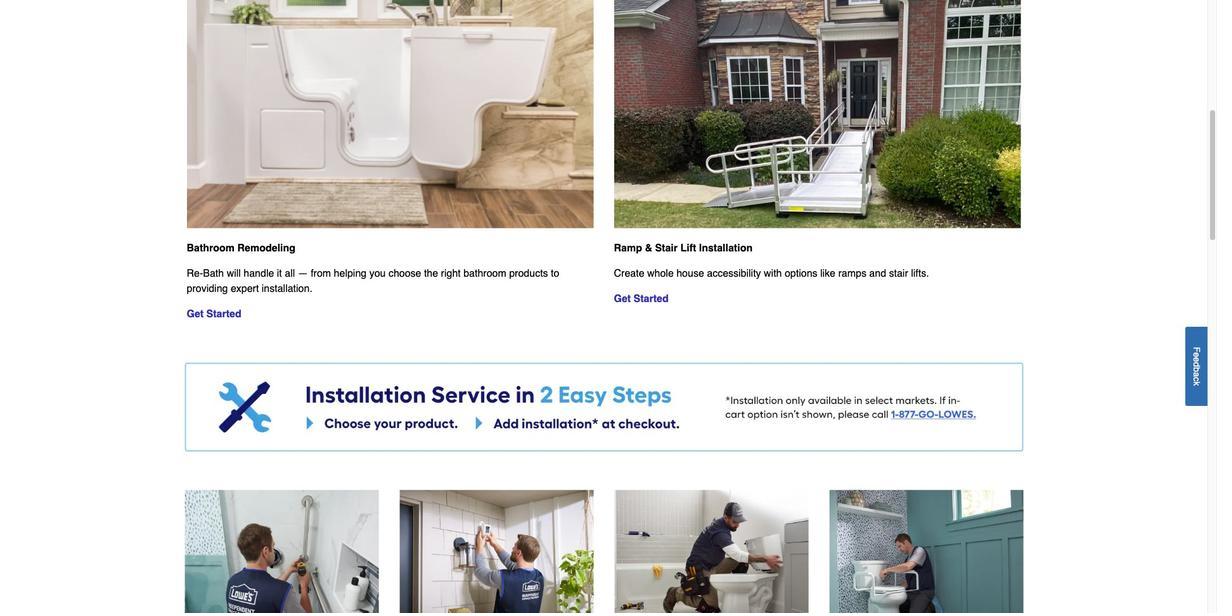 Task type: locate. For each thing, give the bounding box(es) containing it.
get started down providing
[[187, 309, 241, 320]]

0 vertical spatial get
[[614, 294, 631, 305]]

create
[[614, 268, 645, 280]]

installation service in 2 easy steps. image
[[184, 363, 1024, 452]]

bath
[[203, 268, 224, 280]]

a bathroom with a white step-in bathtub with a built-in seat and the tub door open. image
[[187, 0, 594, 228]]

get down create
[[614, 294, 631, 305]]

like
[[821, 268, 836, 280]]

e up the b
[[1192, 357, 1202, 362]]

installation.
[[262, 283, 313, 295]]

options
[[785, 268, 818, 280]]

bathroom remodeling
[[187, 243, 296, 254]]

get started down create
[[614, 294, 669, 305]]

get for create whole house accessibility with options like ramps and stair lifts.
[[614, 294, 631, 305]]

d
[[1192, 362, 1202, 367]]

ramp & stair lift installation
[[614, 243, 753, 254]]

e up the d
[[1192, 353, 1202, 357]]

accessibility
[[707, 268, 761, 280]]

1 vertical spatial started
[[206, 309, 241, 320]]

lifts.
[[911, 268, 929, 280]]

&
[[645, 243, 653, 254]]

lift
[[681, 243, 696, 254]]

started
[[634, 294, 669, 305], [206, 309, 241, 320]]

ramps
[[839, 268, 867, 280]]

1 vertical spatial get started
[[187, 309, 241, 320]]

all
[[285, 268, 295, 280]]

you
[[369, 268, 386, 280]]

1 horizontal spatial get
[[614, 294, 631, 305]]

re-bath will handle it all — from helping you choose the right bathroom products to providing expert installation.
[[187, 268, 560, 295]]

1 e from the top
[[1192, 353, 1202, 357]]

0 horizontal spatial started
[[206, 309, 241, 320]]

stair
[[655, 243, 678, 254]]

ramp
[[614, 243, 642, 254]]

get
[[614, 294, 631, 305], [187, 309, 204, 320]]

0 vertical spatial get started
[[614, 294, 669, 305]]

a lowe's independent service provider installing a grab bar to a toilet. image
[[829, 490, 1024, 614]]

0 vertical spatial get started link
[[614, 294, 669, 305]]

right
[[441, 268, 461, 280]]

1 vertical spatial get
[[187, 309, 204, 320]]

0 horizontal spatial get
[[187, 309, 204, 320]]

1 horizontal spatial get started
[[614, 294, 669, 305]]

started down providing
[[206, 309, 241, 320]]

b
[[1192, 367, 1202, 372]]

the
[[424, 268, 438, 280]]

f
[[1192, 347, 1202, 353]]

a lowe's independent service provider installing a chair-height toilet. image
[[614, 490, 809, 614]]

get started
[[614, 294, 669, 305], [187, 309, 241, 320]]

will
[[227, 268, 241, 280]]

0 horizontal spatial get started
[[187, 309, 241, 320]]

c
[[1192, 377, 1202, 382]]

get started link
[[614, 294, 669, 305], [187, 309, 241, 320]]

choose
[[389, 268, 421, 280]]

get started link down create
[[614, 294, 669, 305]]

0 vertical spatial started
[[634, 294, 669, 305]]

1 vertical spatial get started link
[[187, 309, 241, 320]]

started down whole
[[634, 294, 669, 305]]

e
[[1192, 353, 1202, 357], [1192, 357, 1202, 362]]

an accessibility ramp in front of a brick home. image
[[614, 0, 1021, 228]]

1 horizontal spatial started
[[634, 294, 669, 305]]

installation
[[699, 243, 753, 254]]

a
[[1192, 372, 1202, 377]]

create whole house accessibility with options like ramps and stair lifts.
[[614, 268, 929, 280]]

1 horizontal spatial get started link
[[614, 294, 669, 305]]

0 horizontal spatial get started link
[[187, 309, 241, 320]]

get down providing
[[187, 309, 204, 320]]

k
[[1192, 382, 1202, 386]]

get started link down providing
[[187, 309, 241, 320]]



Task type: vqa. For each thing, say whether or not it's contained in the screenshot.
b at bottom right
yes



Task type: describe. For each thing, give the bounding box(es) containing it.
stair
[[889, 268, 909, 280]]

house
[[677, 268, 704, 280]]

a lowe's independent service provider installing a grab bar in a shower. image
[[184, 490, 379, 614]]

—
[[298, 268, 308, 280]]

helping
[[334, 268, 367, 280]]

it
[[277, 268, 282, 280]]

expert
[[231, 283, 259, 295]]

remodeling
[[237, 243, 296, 254]]

to
[[551, 268, 560, 280]]

started for whole
[[634, 294, 669, 305]]

f e e d b a c k button
[[1186, 327, 1208, 406]]

started for bath
[[206, 309, 241, 320]]

products
[[509, 268, 548, 280]]

get started for re-
[[187, 309, 241, 320]]

2 e from the top
[[1192, 357, 1202, 362]]

bathroom
[[464, 268, 507, 280]]

and
[[870, 268, 887, 280]]

whole
[[647, 268, 674, 280]]

get for re-bath will handle it all — from helping you choose the right bathroom products to providing expert installation.
[[187, 309, 204, 320]]

providing
[[187, 283, 228, 295]]

get started link for create
[[614, 294, 669, 305]]

get started link for re-
[[187, 309, 241, 320]]

with
[[764, 268, 782, 280]]

handle
[[244, 268, 274, 280]]

from
[[311, 268, 331, 280]]

bathroom
[[187, 243, 235, 254]]

re-
[[187, 268, 203, 280]]

f e e d b a c k
[[1192, 347, 1202, 386]]

a lowe's independent service provider installing a smart home device by a home's front door. image
[[399, 490, 594, 614]]

get started for create
[[614, 294, 669, 305]]



